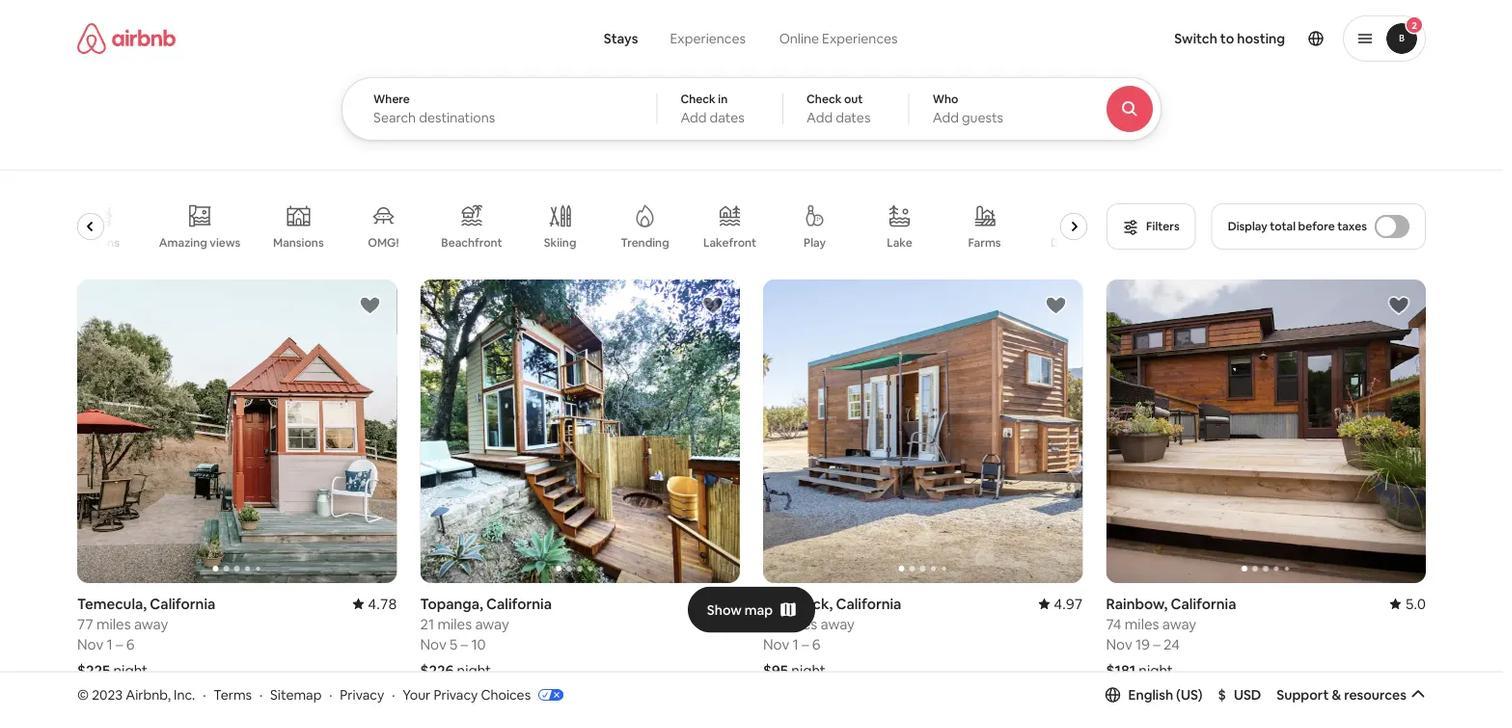 Task type: locate. For each thing, give the bounding box(es) containing it.
miles up 5
[[438, 615, 472, 634]]

3 away from the left
[[821, 615, 855, 634]]

0 horizontal spatial dates
[[710, 109, 745, 126]]

experiences
[[670, 30, 746, 47], [822, 30, 898, 47]]

0 horizontal spatial 6
[[126, 635, 135, 654]]

airbnb,
[[126, 687, 171, 704]]

6 inside littlerock, california 38 miles away nov 1 – 6 $95 night
[[812, 635, 821, 654]]

6
[[126, 635, 135, 654], [812, 635, 821, 654]]

1 experiences from the left
[[670, 30, 746, 47]]

check inside "check out add dates"
[[807, 92, 842, 107]]

1 dates from the left
[[710, 109, 745, 126]]

1 night from the left
[[113, 661, 148, 680]]

dates inside check in add dates
[[710, 109, 745, 126]]

0 horizontal spatial privacy
[[340, 687, 384, 704]]

miles inside topanga, california 21 miles away nov 5 – 10 $226 night
[[438, 615, 472, 634]]

nov down 74
[[1106, 635, 1133, 654]]

privacy
[[340, 687, 384, 704], [434, 687, 478, 704]]

nov for 38
[[763, 635, 790, 654]]

2 california from the left
[[486, 595, 552, 614]]

miles inside littlerock, california 38 miles away nov 1 – 6 $95 night
[[783, 615, 818, 634]]

1 horizontal spatial 1
[[793, 635, 799, 654]]

california right topanga,
[[486, 595, 552, 614]]

terms link
[[214, 687, 252, 704]]

miles down "littlerock,"
[[783, 615, 818, 634]]

2 away from the left
[[475, 615, 509, 634]]

dates down in
[[710, 109, 745, 126]]

38
[[763, 615, 780, 634]]

add inside check in add dates
[[681, 109, 707, 126]]

california
[[150, 595, 215, 614], [486, 595, 552, 614], [836, 595, 902, 614], [1171, 595, 1237, 614]]

4 nov from the left
[[1106, 635, 1133, 654]]

night right $95
[[792, 661, 826, 680]]

away for littlerock,
[[821, 615, 855, 634]]

nov for 77
[[77, 635, 104, 654]]

night up © 2023 airbnb, inc. ·
[[113, 661, 148, 680]]

1 horizontal spatial privacy
[[434, 687, 478, 704]]

3 california from the left
[[836, 595, 902, 614]]

check
[[681, 92, 716, 107], [807, 92, 842, 107]]

check for check in add dates
[[681, 92, 716, 107]]

1 horizontal spatial add
[[807, 109, 833, 126]]

privacy down $226
[[434, 687, 478, 704]]

add inside "check out add dates"
[[807, 109, 833, 126]]

away down temecula,
[[134, 615, 168, 634]]

None search field
[[342, 0, 1215, 141]]

6 down temecula,
[[126, 635, 135, 654]]

1 horizontal spatial dates
[[836, 109, 871, 126]]

· left your
[[392, 687, 395, 704]]

– for $95
[[802, 635, 809, 654]]

away for rainbow,
[[1163, 615, 1197, 634]]

– down temecula,
[[116, 635, 123, 654]]

4 california from the left
[[1171, 595, 1237, 614]]

dates inside "check out add dates"
[[836, 109, 871, 126]]

nov inside littlerock, california 38 miles away nov 1 – 6 $95 night
[[763, 635, 790, 654]]

beachfront
[[442, 235, 503, 250]]

none search field containing stays
[[342, 0, 1215, 141]]

choices
[[481, 687, 531, 704]]

$226
[[420, 661, 454, 680]]

3 miles from the left
[[783, 615, 818, 634]]

experiences right online on the top right
[[822, 30, 898, 47]]

·
[[203, 687, 206, 704], [260, 687, 263, 704], [329, 687, 332, 704], [392, 687, 395, 704]]

2 nov from the left
[[420, 635, 447, 654]]

miles up 19
[[1125, 615, 1159, 634]]

0 horizontal spatial 1
[[107, 635, 113, 654]]

check out add dates
[[807, 92, 871, 126]]

1 up $225
[[107, 635, 113, 654]]

topanga,
[[420, 595, 483, 614]]

2 night from the left
[[457, 661, 491, 680]]

nov left 5
[[420, 635, 447, 654]]

away inside topanga, california 21 miles away nov 5 – 10 $226 night
[[475, 615, 509, 634]]

2 – from the left
[[461, 635, 468, 654]]

4 – from the left
[[1153, 635, 1161, 654]]

check left out
[[807, 92, 842, 107]]

2 privacy from the left
[[434, 687, 478, 704]]

6 inside temecula, california 77 miles away nov 1 – 6 $225 night
[[126, 635, 135, 654]]

· left privacy link
[[329, 687, 332, 704]]

add
[[681, 109, 707, 126], [807, 109, 833, 126], [933, 109, 959, 126]]

6 down "littlerock,"
[[812, 635, 821, 654]]

1 1 from the left
[[107, 635, 113, 654]]

2
[[1412, 19, 1417, 31]]

privacy left your
[[340, 687, 384, 704]]

display total before taxes
[[1228, 219, 1367, 234]]

map
[[745, 602, 773, 619]]

add down online experiences
[[807, 109, 833, 126]]

– right 5
[[461, 635, 468, 654]]

4.97 out of 5 average rating image
[[1039, 595, 1083, 614]]

1 down "littlerock,"
[[793, 635, 799, 654]]

1 horizontal spatial experiences
[[822, 30, 898, 47]]

experiences up in
[[670, 30, 746, 47]]

group containing amazing views
[[75, 189, 1097, 264]]

4 miles from the left
[[1125, 615, 1159, 634]]

online experiences link
[[762, 19, 915, 58]]

2 add from the left
[[807, 109, 833, 126]]

miles down temecula,
[[96, 615, 131, 634]]

show map
[[707, 602, 773, 619]]

littlerock,
[[763, 595, 833, 614]]

nov down 77
[[77, 635, 104, 654]]

miles
[[96, 615, 131, 634], [438, 615, 472, 634], [783, 615, 818, 634], [1125, 615, 1159, 634]]

california inside topanga, california 21 miles away nov 5 – 10 $226 night
[[486, 595, 552, 614]]

1 inside littlerock, california 38 miles away nov 1 – 6 $95 night
[[793, 635, 799, 654]]

1 horizontal spatial 6
[[812, 635, 821, 654]]

online
[[779, 30, 819, 47]]

design
[[1051, 235, 1089, 250]]

2 1 from the left
[[793, 635, 799, 654]]

night up your privacy choices
[[457, 661, 491, 680]]

0 horizontal spatial add
[[681, 109, 707, 126]]

away
[[134, 615, 168, 634], [475, 615, 509, 634], [821, 615, 855, 634], [1163, 615, 1197, 634]]

english
[[1129, 687, 1174, 704]]

nov down 38
[[763, 635, 790, 654]]

4 night from the left
[[1139, 661, 1173, 680]]

1 add from the left
[[681, 109, 707, 126]]

night
[[113, 661, 148, 680], [457, 661, 491, 680], [792, 661, 826, 680], [1139, 661, 1173, 680]]

77
[[77, 615, 93, 634]]

2 check from the left
[[807, 92, 842, 107]]

night inside rainbow, california 74 miles away nov 19 – 24 $181 night
[[1139, 661, 1173, 680]]

dates down out
[[836, 109, 871, 126]]

omg!
[[368, 235, 399, 250]]

miles for 21
[[438, 615, 472, 634]]

2 dates from the left
[[836, 109, 871, 126]]

california inside temecula, california 77 miles away nov 1 – 6 $225 night
[[150, 595, 215, 614]]

night inside topanga, california 21 miles away nov 5 – 10 $226 night
[[457, 661, 491, 680]]

away inside rainbow, california 74 miles away nov 19 – 24 $181 night
[[1163, 615, 1197, 634]]

sitemap
[[270, 687, 322, 704]]

taxes
[[1338, 219, 1367, 234]]

– right 19
[[1153, 635, 1161, 654]]

california up 24 on the bottom of page
[[1171, 595, 1237, 614]]

away up 10
[[475, 615, 509, 634]]

– inside rainbow, california 74 miles away nov 19 – 24 $181 night
[[1153, 635, 1161, 654]]

group for rainbow, california
[[1106, 280, 1426, 584]]

privacy inside your privacy choices link
[[434, 687, 478, 704]]

–
[[116, 635, 123, 654], [461, 635, 468, 654], [802, 635, 809, 654], [1153, 635, 1161, 654]]

2 6 from the left
[[812, 635, 821, 654]]

1 away from the left
[[134, 615, 168, 634]]

what can we help you find? tab list
[[588, 19, 762, 58]]

check inside check in add dates
[[681, 92, 716, 107]]

1 inside temecula, california 77 miles away nov 1 – 6 $225 night
[[107, 635, 113, 654]]

show
[[707, 602, 742, 619]]

2 button
[[1343, 15, 1426, 62]]

1 nov from the left
[[77, 635, 104, 654]]

1 check from the left
[[681, 92, 716, 107]]

nov inside topanga, california 21 miles away nov 5 – 10 $226 night
[[420, 635, 447, 654]]

· right inc.
[[203, 687, 206, 704]]

away inside temecula, california 77 miles away nov 1 – 6 $225 night
[[134, 615, 168, 634]]

california right temecula,
[[150, 595, 215, 614]]

1 6 from the left
[[126, 635, 135, 654]]

6 for $95
[[812, 635, 821, 654]]

3 add from the left
[[933, 109, 959, 126]]

2 miles from the left
[[438, 615, 472, 634]]

3 nov from the left
[[763, 635, 790, 654]]

– inside temecula, california 77 miles away nov 1 – 6 $225 night
[[116, 635, 123, 654]]

1 miles from the left
[[96, 615, 131, 634]]

©
[[77, 687, 89, 704]]

temecula,
[[77, 595, 147, 614]]

display
[[1228, 219, 1268, 234]]

add down experiences button
[[681, 109, 707, 126]]

1 california from the left
[[150, 595, 215, 614]]

dates for check out add dates
[[836, 109, 871, 126]]

night for $181
[[1139, 661, 1173, 680]]

· right the terms
[[260, 687, 263, 704]]

profile element
[[945, 0, 1426, 77]]

– inside topanga, california 21 miles away nov 5 – 10 $226 night
[[461, 635, 468, 654]]

california right "littlerock,"
[[836, 595, 902, 614]]

1 – from the left
[[116, 635, 123, 654]]

to
[[1221, 30, 1234, 47]]

play
[[804, 235, 827, 250]]

total
[[1270, 219, 1296, 234]]

nov for 74
[[1106, 635, 1133, 654]]

group for littlerock, california
[[763, 280, 1083, 584]]

away down "littlerock,"
[[821, 615, 855, 634]]

2 horizontal spatial add
[[933, 109, 959, 126]]

display total before taxes button
[[1212, 204, 1426, 250]]

4 away from the left
[[1163, 615, 1197, 634]]

5.0
[[1406, 595, 1426, 614]]

terms
[[214, 687, 252, 704]]

night up the english (us) button on the right bottom of page
[[1139, 661, 1173, 680]]

away up 24 on the bottom of page
[[1163, 615, 1197, 634]]

night inside temecula, california 77 miles away nov 1 – 6 $225 night
[[113, 661, 148, 680]]

stays
[[604, 30, 638, 47]]

check left in
[[681, 92, 716, 107]]

– down "littlerock,"
[[802, 635, 809, 654]]

4.95 out of 5 average rating image
[[696, 595, 740, 614]]

10
[[471, 635, 486, 654]]

california for 74 miles away
[[1171, 595, 1237, 614]]

1 horizontal spatial check
[[807, 92, 842, 107]]

– inside littlerock, california 38 miles away nov 1 – 6 $95 night
[[802, 635, 809, 654]]

nov inside temecula, california 77 miles away nov 1 – 6 $225 night
[[77, 635, 104, 654]]

3 – from the left
[[802, 635, 809, 654]]

nov inside rainbow, california 74 miles away nov 19 – 24 $181 night
[[1106, 635, 1133, 654]]

miles inside rainbow, california 74 miles away nov 19 – 24 $181 night
[[1125, 615, 1159, 634]]

night for $225
[[113, 661, 148, 680]]

miles inside temecula, california 77 miles away nov 1 – 6 $225 night
[[96, 615, 131, 634]]

night inside littlerock, california 38 miles away nov 1 – 6 $95 night
[[792, 661, 826, 680]]

away inside littlerock, california 38 miles away nov 1 – 6 $95 night
[[821, 615, 855, 634]]

topanga, california 21 miles away nov 5 – 10 $226 night
[[420, 595, 552, 680]]

add down who
[[933, 109, 959, 126]]

4.97
[[1054, 595, 1083, 614]]

amazing views
[[159, 235, 241, 250]]

california inside littlerock, california 38 miles away nov 1 – 6 $95 night
[[836, 595, 902, 614]]

3 night from the left
[[792, 661, 826, 680]]

group
[[75, 189, 1097, 264], [77, 280, 397, 584], [420, 280, 740, 584], [763, 280, 1083, 584], [1106, 280, 1426, 584]]

online experiences
[[779, 30, 898, 47]]

skiing
[[544, 235, 577, 250]]

– for $225
[[116, 635, 123, 654]]

group for temecula, california
[[77, 280, 397, 584]]

0 horizontal spatial experiences
[[670, 30, 746, 47]]

california inside rainbow, california 74 miles away nov 19 – 24 $181 night
[[1171, 595, 1237, 614]]

6 for $225
[[126, 635, 135, 654]]

0 horizontal spatial check
[[681, 92, 716, 107]]

support
[[1277, 687, 1329, 704]]



Task type: describe. For each thing, give the bounding box(es) containing it.
inc.
[[174, 687, 195, 704]]

19
[[1136, 635, 1150, 654]]

out
[[844, 92, 863, 107]]

4.78 out of 5 average rating image
[[352, 595, 397, 614]]

littlerock, california 38 miles away nov 1 – 6 $95 night
[[763, 595, 902, 680]]

lake
[[888, 235, 913, 250]]

temecula, california 77 miles away nov 1 – 6 $225 night
[[77, 595, 215, 680]]

74
[[1106, 615, 1122, 634]]

filters
[[1147, 219, 1180, 234]]

resources
[[1344, 687, 1407, 704]]

your
[[403, 687, 431, 704]]

4.95
[[711, 595, 740, 614]]

switch to hosting link
[[1163, 18, 1297, 59]]

5.0 out of 5 average rating image
[[1390, 595, 1426, 614]]

$ usd
[[1218, 687, 1262, 704]]

nov for 21
[[420, 635, 447, 654]]

21
[[420, 615, 434, 634]]

hosting
[[1237, 30, 1285, 47]]

rainbow, california 74 miles away nov 19 – 24 $181 night
[[1106, 595, 1237, 680]]

add inside who add guests
[[933, 109, 959, 126]]

away for temecula,
[[134, 615, 168, 634]]

your privacy choices
[[403, 687, 531, 704]]

add to wishlist: topanga, california image
[[702, 294, 725, 317]]

away for topanga,
[[475, 615, 509, 634]]

&
[[1332, 687, 1342, 704]]

california for 77 miles away
[[150, 595, 215, 614]]

$225
[[77, 661, 110, 680]]

add to wishlist: rainbow, california image
[[1388, 294, 1411, 317]]

$95
[[763, 661, 789, 680]]

experiences button
[[654, 19, 762, 58]]

who
[[933, 92, 959, 107]]

1 privacy from the left
[[340, 687, 384, 704]]

check for check out add dates
[[807, 92, 842, 107]]

$
[[1218, 687, 1226, 704]]

1 for $225
[[107, 635, 113, 654]]

farms
[[969, 235, 1002, 250]]

support & resources
[[1277, 687, 1407, 704]]

before
[[1298, 219, 1335, 234]]

1 for $95
[[793, 635, 799, 654]]

2 · from the left
[[260, 687, 263, 704]]

english (us) button
[[1105, 687, 1203, 704]]

miles for 38
[[783, 615, 818, 634]]

– for $226
[[461, 635, 468, 654]]

add to wishlist: temecula, california image
[[358, 294, 382, 317]]

amazing
[[159, 235, 208, 250]]

4.78
[[368, 595, 397, 614]]

lakefront
[[704, 235, 757, 250]]

switch to hosting
[[1175, 30, 1285, 47]]

5
[[450, 635, 458, 654]]

stays tab panel
[[342, 77, 1215, 141]]

group for topanga, california
[[420, 280, 740, 584]]

Where field
[[373, 109, 626, 126]]

trending
[[621, 235, 670, 250]]

views
[[210, 235, 241, 250]]

rainbow,
[[1106, 595, 1168, 614]]

4 · from the left
[[392, 687, 395, 704]]

(us)
[[1176, 687, 1203, 704]]

privacy link
[[340, 687, 384, 704]]

your privacy choices link
[[403, 687, 564, 705]]

night for $226
[[457, 661, 491, 680]]

filters button
[[1107, 204, 1196, 250]]

miles for 77
[[96, 615, 131, 634]]

add to wishlist: littlerock, california image
[[1045, 294, 1068, 317]]

stays button
[[588, 19, 654, 58]]

night for $95
[[792, 661, 826, 680]]

show map button
[[688, 587, 816, 634]]

cabins
[[83, 235, 120, 250]]

miles for 74
[[1125, 615, 1159, 634]]

3 · from the left
[[329, 687, 332, 704]]

english (us)
[[1129, 687, 1203, 704]]

california for 38 miles away
[[836, 595, 902, 614]]

who add guests
[[933, 92, 1004, 126]]

dates for check in add dates
[[710, 109, 745, 126]]

experiences inside button
[[670, 30, 746, 47]]

2 experiences from the left
[[822, 30, 898, 47]]

1 · from the left
[[203, 687, 206, 704]]

terms · sitemap · privacy
[[214, 687, 384, 704]]

in
[[718, 92, 728, 107]]

check in add dates
[[681, 92, 745, 126]]

where
[[373, 92, 410, 107]]

24
[[1164, 635, 1180, 654]]

add for check out add dates
[[807, 109, 833, 126]]

© 2023 airbnb, inc. ·
[[77, 687, 206, 704]]

usd
[[1234, 687, 1262, 704]]

2023
[[92, 687, 123, 704]]

support & resources button
[[1277, 687, 1426, 704]]

sitemap link
[[270, 687, 322, 704]]

mansions
[[274, 235, 324, 250]]

switch
[[1175, 30, 1218, 47]]

add for check in add dates
[[681, 109, 707, 126]]

$181
[[1106, 661, 1136, 680]]

guests
[[962, 109, 1004, 126]]

california for 21 miles away
[[486, 595, 552, 614]]

– for $181
[[1153, 635, 1161, 654]]



Task type: vqa. For each thing, say whether or not it's contained in the screenshot.


